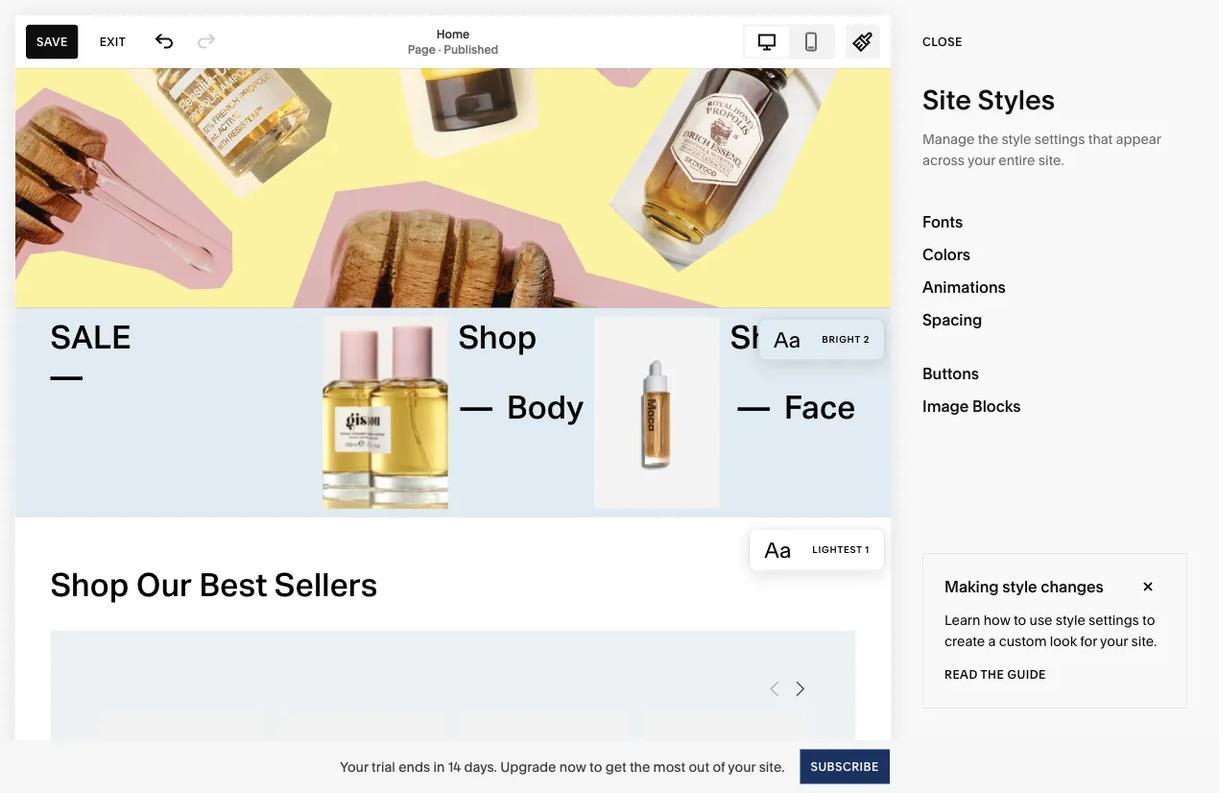 Task type: locate. For each thing, give the bounding box(es) containing it.
to
[[1014, 612, 1027, 628], [1143, 612, 1155, 628], [590, 759, 602, 775]]

your
[[968, 152, 996, 169], [1100, 633, 1128, 650], [728, 759, 756, 775]]

1 vertical spatial the
[[981, 668, 1005, 682]]

upgrade
[[500, 759, 556, 775]]

read the guide
[[945, 668, 1046, 682]]

0 vertical spatial the
[[978, 131, 999, 147]]

settings left that
[[1035, 131, 1085, 147]]

exit
[[100, 35, 126, 48]]

style
[[1002, 131, 1032, 147], [1003, 577, 1038, 596], [1056, 612, 1086, 628]]

buttons
[[923, 364, 980, 383]]

style inside 'learn how to use style settings to create a custom look for your site.'
[[1056, 612, 1086, 628]]

the
[[978, 131, 999, 147], [981, 668, 1005, 682], [630, 759, 650, 775]]

·
[[438, 42, 441, 56]]

site. inside manage the style settings that appear across your entire site.
[[1039, 152, 1064, 169]]

guide
[[1008, 668, 1046, 682]]

your left entire
[[968, 152, 996, 169]]

your right for
[[1100, 633, 1128, 650]]

save button
[[26, 24, 78, 59]]

1 horizontal spatial your
[[968, 152, 996, 169]]

get
[[606, 759, 627, 775]]

spacing link
[[923, 303, 1188, 336]]

image blocks link
[[923, 390, 1188, 422]]

days.
[[464, 759, 497, 775]]

0 horizontal spatial settings
[[1035, 131, 1085, 147]]

0 vertical spatial style
[[1002, 131, 1032, 147]]

custom
[[999, 633, 1047, 650]]

site. right for
[[1132, 633, 1157, 650]]

colors link
[[923, 238, 1188, 271]]

2 horizontal spatial your
[[1100, 633, 1128, 650]]

1 vertical spatial style
[[1003, 577, 1038, 596]]

your inside manage the style settings that appear across your entire site.
[[968, 152, 996, 169]]

fonts link
[[923, 205, 1188, 238]]

learn
[[945, 612, 981, 628]]

how
[[984, 612, 1011, 628]]

look
[[1050, 633, 1077, 650]]

the inside manage the style settings that appear across your entire site.
[[978, 131, 999, 147]]

create
[[945, 633, 985, 650]]

use
[[1030, 612, 1053, 628]]

1 vertical spatial settings
[[1089, 612, 1140, 628]]

making
[[945, 577, 999, 596]]

site. right of
[[759, 759, 785, 775]]

colors
[[923, 245, 971, 264]]

site. inside 'learn how to use style settings to create a custom look for your site.'
[[1132, 633, 1157, 650]]

home
[[437, 27, 470, 41]]

the inside button
[[981, 668, 1005, 682]]

2 vertical spatial style
[[1056, 612, 1086, 628]]

the right get
[[630, 759, 650, 775]]

the right read
[[981, 668, 1005, 682]]

fonts
[[923, 212, 963, 231]]

style up entire
[[1002, 131, 1032, 147]]

exit button
[[89, 24, 136, 59]]

2 horizontal spatial site.
[[1132, 633, 1157, 650]]

0 vertical spatial site.
[[1039, 152, 1064, 169]]

your trial ends in 14 days. upgrade now to get the most out of your site.
[[340, 759, 785, 775]]

styles
[[978, 84, 1055, 116]]

0 vertical spatial settings
[[1035, 131, 1085, 147]]

1 horizontal spatial site.
[[1039, 152, 1064, 169]]

your right of
[[728, 759, 756, 775]]

site. right entire
[[1039, 152, 1064, 169]]

2 vertical spatial your
[[728, 759, 756, 775]]

site.
[[1039, 152, 1064, 169], [1132, 633, 1157, 650], [759, 759, 785, 775]]

1 horizontal spatial settings
[[1089, 612, 1140, 628]]

style up look
[[1056, 612, 1086, 628]]

the for read
[[981, 668, 1005, 682]]

for
[[1081, 633, 1098, 650]]

subscribe button
[[800, 749, 890, 784]]

2 vertical spatial site.
[[759, 759, 785, 775]]

tab list
[[745, 26, 833, 57]]

settings up for
[[1089, 612, 1140, 628]]

a
[[989, 633, 996, 650]]

manage
[[923, 131, 975, 147]]

0 vertical spatial your
[[968, 152, 996, 169]]

settings
[[1035, 131, 1085, 147], [1089, 612, 1140, 628]]

the down site styles
[[978, 131, 999, 147]]

subscribe
[[811, 760, 879, 773]]

0 horizontal spatial to
[[590, 759, 602, 775]]

read the guide button
[[945, 658, 1046, 692]]

now
[[560, 759, 586, 775]]

learn how to use style settings to create a custom look for your site.
[[945, 612, 1157, 650]]

spacing
[[923, 310, 983, 329]]

trial
[[372, 759, 395, 775]]

style up the use
[[1003, 577, 1038, 596]]

1 vertical spatial site.
[[1132, 633, 1157, 650]]

style inside manage the style settings that appear across your entire site.
[[1002, 131, 1032, 147]]

settings inside 'learn how to use style settings to create a custom look for your site.'
[[1089, 612, 1140, 628]]

your
[[340, 759, 368, 775]]

1 vertical spatial your
[[1100, 633, 1128, 650]]



Task type: describe. For each thing, give the bounding box(es) containing it.
read
[[945, 668, 978, 682]]

your inside 'learn how to use style settings to create a custom look for your site.'
[[1100, 633, 1128, 650]]

home page · published
[[408, 27, 499, 56]]

most
[[654, 759, 686, 775]]

changes
[[1041, 577, 1104, 596]]

image blocks
[[923, 397, 1021, 415]]

in
[[433, 759, 445, 775]]

out
[[689, 759, 710, 775]]

buttons link
[[923, 357, 1188, 390]]

2 horizontal spatial to
[[1143, 612, 1155, 628]]

14
[[448, 759, 461, 775]]

across
[[923, 152, 965, 169]]

making style changes
[[945, 577, 1104, 596]]

entire
[[999, 152, 1036, 169]]

1 horizontal spatial to
[[1014, 612, 1027, 628]]

0 horizontal spatial your
[[728, 759, 756, 775]]

blocks
[[973, 397, 1021, 415]]

manage the style settings that appear across your entire site.
[[923, 131, 1161, 169]]

site styles
[[923, 84, 1055, 116]]

image
[[923, 397, 969, 415]]

close
[[923, 35, 963, 49]]

settings inside manage the style settings that appear across your entire site.
[[1035, 131, 1085, 147]]

0 horizontal spatial site.
[[759, 759, 785, 775]]

published
[[444, 42, 499, 56]]

animations
[[923, 277, 1006, 296]]

animations link
[[923, 271, 1188, 303]]

that
[[1089, 131, 1113, 147]]

2 vertical spatial the
[[630, 759, 650, 775]]

of
[[713, 759, 725, 775]]

save
[[36, 35, 68, 48]]

page
[[408, 42, 436, 56]]

appear
[[1116, 131, 1161, 147]]

site
[[923, 84, 972, 116]]

the for manage
[[978, 131, 999, 147]]

ends
[[399, 759, 430, 775]]

close button
[[923, 25, 963, 60]]



Task type: vqa. For each thing, say whether or not it's contained in the screenshot.
Scheduling
no



